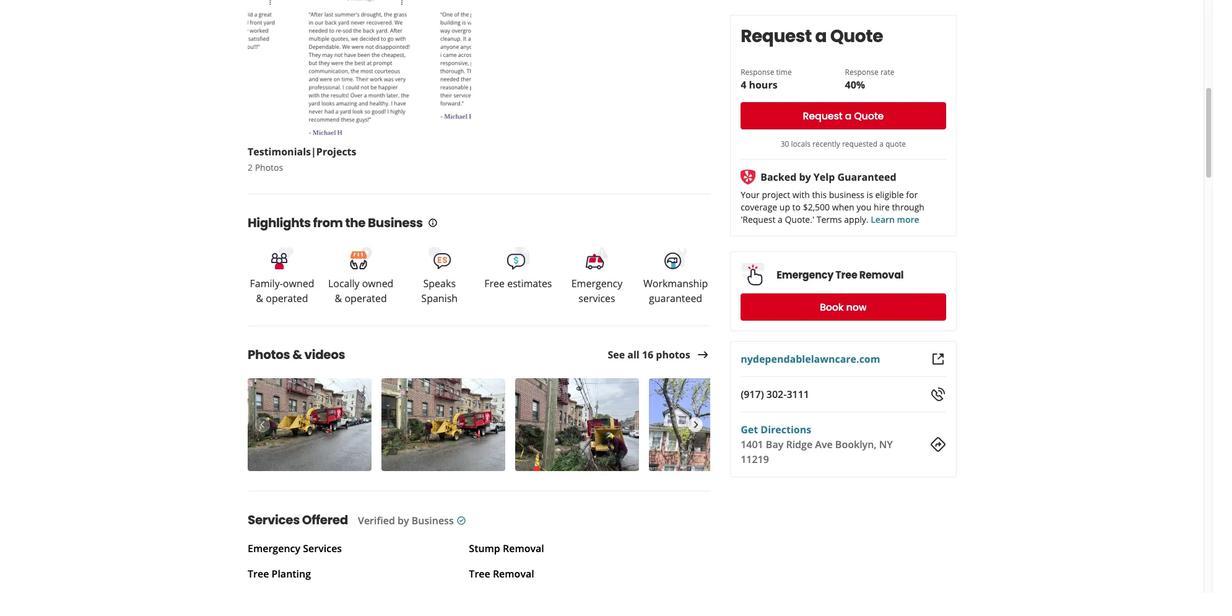 Task type: describe. For each thing, give the bounding box(es) containing it.
workmanship
[[643, 277, 708, 291]]

book
[[820, 300, 844, 314]]

learn more link
[[871, 214, 919, 225]]

request a quote button
[[741, 102, 946, 129]]

tree planting
[[248, 568, 311, 581]]

locals
[[791, 139, 810, 149]]

requested
[[842, 139, 877, 149]]

highlights from the business
[[248, 215, 423, 232]]

more
[[897, 214, 919, 225]]

speaks_spanish image
[[427, 246, 452, 271]]

4
[[741, 78, 746, 92]]

see all 16 photos link
[[608, 347, 710, 362]]

quote.'
[[785, 214, 814, 225]]

all
[[628, 348, 640, 361]]

1 vertical spatial services
[[303, 542, 342, 556]]

emergency services
[[248, 542, 342, 556]]

spanish
[[421, 292, 458, 306]]

emergency_services image
[[585, 246, 609, 271]]

up
[[779, 201, 790, 213]]

speaks spanish
[[421, 277, 458, 306]]

learn more
[[871, 214, 919, 225]]

previous image
[[255, 418, 269, 433]]

ave
[[815, 438, 833, 452]]

'request
[[741, 214, 775, 225]]

nydependablelawncare.com
[[741, 352, 880, 366]]

0 vertical spatial request a quote
[[741, 24, 883, 48]]

response time 4 hours
[[741, 67, 792, 92]]

1 vertical spatial photos
[[248, 346, 290, 364]]

for
[[906, 189, 918, 201]]

learn
[[871, 214, 895, 225]]

booklyn,
[[835, 438, 876, 452]]

verified by business
[[358, 514, 454, 528]]

nydependablelawncare.com link
[[741, 352, 880, 366]]

family_owned_operated image
[[270, 246, 295, 271]]

when
[[832, 201, 854, 213]]

recently
[[812, 139, 840, 149]]

verified
[[358, 514, 395, 528]]

tree for stump removal
[[469, 568, 490, 581]]

emergency services link
[[248, 542, 342, 556]]

time
[[776, 67, 792, 77]]

2 horizontal spatial tree
[[835, 268, 857, 282]]

see
[[608, 348, 625, 361]]

is
[[867, 189, 873, 201]]

tree for emergency services
[[248, 568, 269, 581]]

photos & videos
[[248, 346, 345, 364]]

backed by yelp guaranteed
[[760, 170, 896, 184]]

response for 4
[[741, 67, 774, 77]]

1 horizontal spatial &
[[292, 346, 302, 364]]

owned for locally owned & operated
[[362, 277, 394, 291]]

the
[[345, 215, 366, 232]]

family-owned & operated
[[250, 277, 314, 306]]

24 external link v2 image
[[931, 352, 946, 367]]

your project with this business is eligible for coverage up to $2,500 when you hire through 'request a quote.' terms apply.
[[741, 189, 924, 225]]

11219
[[741, 453, 769, 466]]

coverage
[[741, 201, 777, 213]]

photos inside testimonials|projects 2 photos
[[255, 162, 283, 174]]

3111
[[786, 388, 809, 401]]

24 directions v2 image
[[931, 437, 946, 452]]

locally
[[328, 277, 360, 291]]

operated for family-
[[266, 292, 308, 306]]

by for yelp
[[799, 170, 811, 184]]

locally owned & operated
[[328, 277, 394, 306]]

$2,500
[[803, 201, 830, 213]]

24 phone v2 image
[[931, 387, 946, 402]]

operated for locally
[[345, 292, 387, 306]]

removal for tree removal
[[493, 568, 534, 581]]

testimonials|projects
[[248, 145, 356, 159]]

40%
[[845, 78, 865, 92]]

hours
[[749, 78, 777, 92]]

tree removal link
[[469, 568, 534, 581]]

302-
[[766, 388, 787, 401]]

services offered element
[[228, 491, 710, 593]]

hire
[[874, 201, 890, 213]]

0 vertical spatial services
[[248, 512, 300, 529]]

quote
[[885, 139, 906, 149]]

estimates
[[507, 277, 552, 291]]

stump
[[469, 542, 500, 556]]

workmanship guaranteed
[[643, 277, 708, 306]]

16 checkmark badged v2 image
[[456, 516, 466, 526]]

emergency services
[[571, 277, 623, 306]]

eligible
[[875, 189, 904, 201]]

free_estimates image
[[506, 246, 531, 271]]

speaks
[[423, 277, 456, 291]]

stump removal link
[[469, 542, 544, 556]]



Task type: locate. For each thing, give the bounding box(es) containing it.
2 horizontal spatial &
[[335, 292, 342, 306]]

emergency up book
[[777, 268, 833, 282]]

emergency
[[777, 268, 833, 282], [571, 277, 623, 291], [248, 542, 300, 556]]

get
[[741, 423, 758, 437]]

1401
[[741, 438, 763, 452]]

tree removal
[[469, 568, 534, 581]]

& down locally
[[335, 292, 342, 306]]

apply.
[[844, 214, 868, 225]]

by
[[799, 170, 811, 184], [398, 514, 409, 528]]

this
[[812, 189, 827, 201]]

owned inside locally owned & operated
[[362, 277, 394, 291]]

request
[[741, 24, 812, 48], [803, 109, 842, 123]]

1 vertical spatial request
[[803, 109, 842, 123]]

removal up tree removal
[[503, 542, 544, 556]]

1 photo of dependable lawn care and construction - booklyn, ny, us. image from the left
[[382, 379, 505, 472]]

guaranteed
[[649, 292, 702, 306]]

1 response from the left
[[741, 67, 774, 77]]

directions
[[760, 423, 811, 437]]

1 vertical spatial by
[[398, 514, 409, 528]]

2 owned from the left
[[362, 277, 394, 291]]

photos
[[255, 162, 283, 174], [248, 346, 290, 364]]

offered
[[302, 512, 348, 529]]

& for locally owned & operated
[[335, 292, 342, 306]]

by for business
[[398, 514, 409, 528]]

request up recently
[[803, 109, 842, 123]]

with
[[792, 189, 810, 201]]

quote up response rate 40%
[[830, 24, 883, 48]]

0 horizontal spatial operated
[[266, 292, 308, 306]]

& inside family-owned & operated
[[256, 292, 263, 306]]

request a quote
[[741, 24, 883, 48], [803, 109, 884, 123]]

owned down family_owned_operated image
[[283, 277, 314, 291]]

operated down family-
[[266, 292, 308, 306]]

ny
[[879, 438, 893, 452]]

30
[[781, 139, 789, 149]]

workmanship_guaranteed image
[[663, 246, 688, 271]]

2 operated from the left
[[345, 292, 387, 306]]

& for family-owned & operated
[[256, 292, 263, 306]]

emergency up tree planting link
[[248, 542, 300, 556]]

tree down stump at the left of the page
[[469, 568, 490, 581]]

tree planting link
[[248, 568, 311, 581]]

1 horizontal spatial services
[[303, 542, 342, 556]]

1 horizontal spatial photo of dependable lawn care and construction - booklyn, ny, us. image
[[515, 379, 639, 472]]

0 horizontal spatial emergency
[[248, 542, 300, 556]]

emergency for services
[[571, 277, 623, 291]]

quote inside button
[[854, 109, 884, 123]]

0 horizontal spatial &
[[256, 292, 263, 306]]

1 vertical spatial business
[[412, 514, 454, 528]]

photo of dependable lawn care and construction - booklyn, ny, us. image
[[382, 379, 505, 472], [515, 379, 639, 472], [649, 379, 773, 472]]

response rate 40%
[[845, 67, 894, 92]]

response up 40%
[[845, 67, 878, 77]]

1 horizontal spatial operated
[[345, 292, 387, 306]]

next image
[[688, 418, 702, 433]]

project
[[762, 189, 790, 201]]

info icon image
[[428, 218, 438, 228], [428, 218, 438, 228]]

0 horizontal spatial by
[[398, 514, 409, 528]]

quote up requested
[[854, 109, 884, 123]]

0 horizontal spatial services
[[248, 512, 300, 529]]

1 vertical spatial request a quote
[[803, 109, 884, 123]]

stump removal
[[469, 542, 544, 556]]

2 horizontal spatial emergency
[[777, 268, 833, 282]]

terms
[[816, 214, 842, 225]]

from
[[313, 215, 343, 232]]

free estimates
[[484, 277, 552, 291]]

quote
[[830, 24, 883, 48], [854, 109, 884, 123]]

& left videos
[[292, 346, 302, 364]]

get directions 1401 bay ridge ave booklyn, ny 11219
[[741, 423, 893, 466]]

response inside response time 4 hours
[[741, 67, 774, 77]]

photos
[[656, 348, 690, 361]]

photo of dependable lawn care and construction - booklyn, ny, us. for all your landscape needs 
please call 917)3023111 image
[[248, 379, 372, 472]]

operated inside locally owned & operated
[[345, 292, 387, 306]]

16
[[642, 348, 654, 361]]

family-
[[250, 277, 283, 291]]

1 vertical spatial quote
[[854, 109, 884, 123]]

rate
[[880, 67, 894, 77]]

removal down stump removal
[[493, 568, 534, 581]]

highlights
[[248, 215, 311, 232]]

request a quote inside request a quote button
[[803, 109, 884, 123]]

through
[[892, 201, 924, 213]]

photos & videos element
[[228, 326, 773, 474]]

0 horizontal spatial tree
[[248, 568, 269, 581]]

(917)
[[741, 388, 764, 401]]

1 horizontal spatial owned
[[362, 277, 394, 291]]

planting
[[272, 568, 311, 581]]

0 vertical spatial quote
[[830, 24, 883, 48]]

by inside services offered element
[[398, 514, 409, 528]]

1 operated from the left
[[266, 292, 308, 306]]

30 locals recently requested a quote
[[781, 139, 906, 149]]

24 arrow right v2 image
[[695, 347, 710, 362]]

videos
[[304, 346, 345, 364]]

0 horizontal spatial photo of dependable lawn care and construction - booklyn, ny, us. image
[[382, 379, 505, 472]]

testimonials|projects 2 photos
[[248, 145, 356, 174]]

removal for stump removal
[[503, 542, 544, 556]]

services
[[248, 512, 300, 529], [303, 542, 342, 556]]

request a quote up the "30 locals recently requested a quote"
[[803, 109, 884, 123]]

business left "16 checkmark badged v2" image
[[412, 514, 454, 528]]

owned
[[283, 277, 314, 291], [362, 277, 394, 291]]

business
[[368, 215, 423, 232], [412, 514, 454, 528]]

emergency up services
[[571, 277, 623, 291]]

emergency tree removal
[[777, 268, 904, 282]]

response inside response rate 40%
[[845, 67, 878, 77]]

locally_owned_operated image
[[348, 246, 373, 271]]

a
[[815, 24, 827, 48], [845, 109, 851, 123], [879, 139, 883, 149], [778, 214, 782, 225]]

2
[[248, 162, 253, 174]]

operated down locally
[[345, 292, 387, 306]]

0 vertical spatial by
[[799, 170, 811, 184]]

services offered
[[248, 512, 348, 529]]

a inside button
[[845, 109, 851, 123]]

response
[[741, 67, 774, 77], [845, 67, 878, 77]]

& inside locally owned & operated
[[335, 292, 342, 306]]

(917) 302-3111
[[741, 388, 809, 401]]

by up with
[[799, 170, 811, 184]]

business right the
[[368, 215, 423, 232]]

1 horizontal spatial tree
[[469, 568, 490, 581]]

& down family-
[[256, 292, 263, 306]]

emergency for tree
[[777, 268, 833, 282]]

response up hours at top
[[741, 67, 774, 77]]

tree left planting
[[248, 568, 269, 581]]

emergency inside services offered element
[[248, 542, 300, 556]]

1 vertical spatial removal
[[503, 542, 544, 556]]

business
[[829, 189, 864, 201]]

guaranteed
[[837, 170, 896, 184]]

free
[[484, 277, 505, 291]]

owned down locally_owned_operated icon
[[362, 277, 394, 291]]

2 vertical spatial removal
[[493, 568, 534, 581]]

owned inside family-owned & operated
[[283, 277, 314, 291]]

a inside your project with this business is eligible for coverage up to $2,500 when you hire through 'request a quote.' terms apply.
[[778, 214, 782, 225]]

removal up now
[[859, 268, 904, 282]]

2 horizontal spatial photo of dependable lawn care and construction - booklyn, ny, us. image
[[649, 379, 773, 472]]

0 vertical spatial removal
[[859, 268, 904, 282]]

services down offered
[[303, 542, 342, 556]]

yelp
[[813, 170, 835, 184]]

photos right 2
[[255, 162, 283, 174]]

owned for family-owned & operated
[[283, 277, 314, 291]]

bay
[[766, 438, 783, 452]]

photos left videos
[[248, 346, 290, 364]]

services up emergency services at the bottom left of the page
[[248, 512, 300, 529]]

see all 16 photos
[[608, 348, 690, 361]]

2 response from the left
[[845, 67, 878, 77]]

1 owned from the left
[[283, 277, 314, 291]]

you
[[856, 201, 871, 213]]

tree
[[835, 268, 857, 282], [248, 568, 269, 581], [469, 568, 490, 581]]

backed
[[760, 170, 796, 184]]

0 vertical spatial photos
[[255, 162, 283, 174]]

0 horizontal spatial owned
[[283, 277, 314, 291]]

0 vertical spatial business
[[368, 215, 423, 232]]

ridge
[[786, 438, 812, 452]]

tree up 'book now' button
[[835, 268, 857, 282]]

removal
[[859, 268, 904, 282], [503, 542, 544, 556], [493, 568, 534, 581]]

1 horizontal spatial emergency
[[571, 277, 623, 291]]

operated inside family-owned & operated
[[266, 292, 308, 306]]

response for 40%
[[845, 67, 878, 77]]

your
[[741, 189, 759, 201]]

request a quote up time
[[741, 24, 883, 48]]

business inside services offered element
[[412, 514, 454, 528]]

0 vertical spatial request
[[741, 24, 812, 48]]

book now button
[[741, 294, 946, 321]]

by right verified
[[398, 514, 409, 528]]

request inside button
[[803, 109, 842, 123]]

now
[[846, 300, 867, 314]]

emergency for services
[[248, 542, 300, 556]]

request up time
[[741, 24, 812, 48]]

3 photo of dependable lawn care and construction - booklyn, ny, us. image from the left
[[649, 379, 773, 472]]

2 photo of dependable lawn care and construction - booklyn, ny, us. image from the left
[[515, 379, 639, 472]]

1 horizontal spatial by
[[799, 170, 811, 184]]

0 horizontal spatial response
[[741, 67, 774, 77]]

get directions link
[[741, 423, 811, 437]]

1 horizontal spatial response
[[845, 67, 878, 77]]



Task type: vqa. For each thing, say whether or not it's contained in the screenshot.
3111 at bottom
yes



